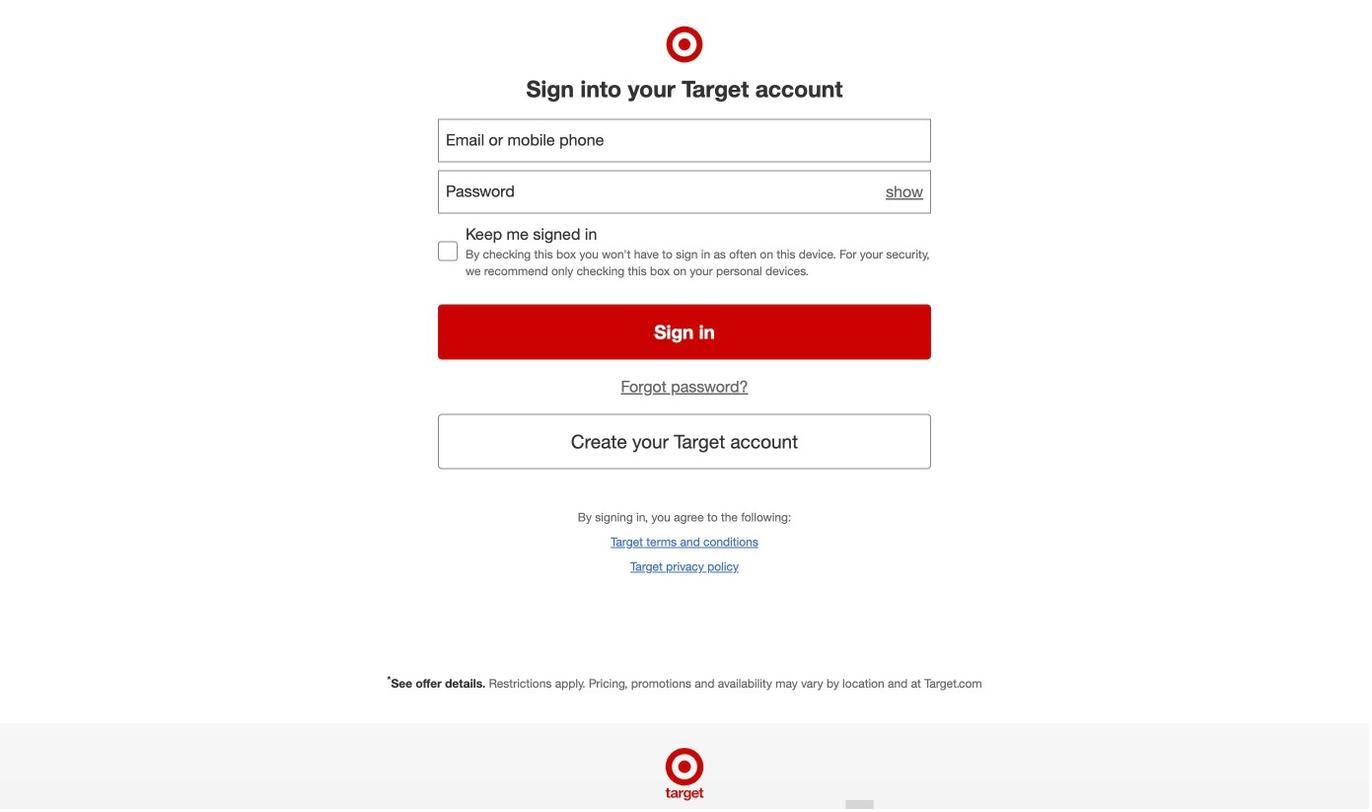 Task type: locate. For each thing, give the bounding box(es) containing it.
None checkbox
[[438, 241, 458, 261]]

None text field
[[438, 119, 932, 162]]

None password field
[[438, 170, 932, 214]]



Task type: vqa. For each thing, say whether or not it's contained in the screenshot.
TEXT FIELD
yes



Task type: describe. For each thing, give the bounding box(es) containing it.
target: expect more. pay less. image
[[408, 723, 962, 809]]



